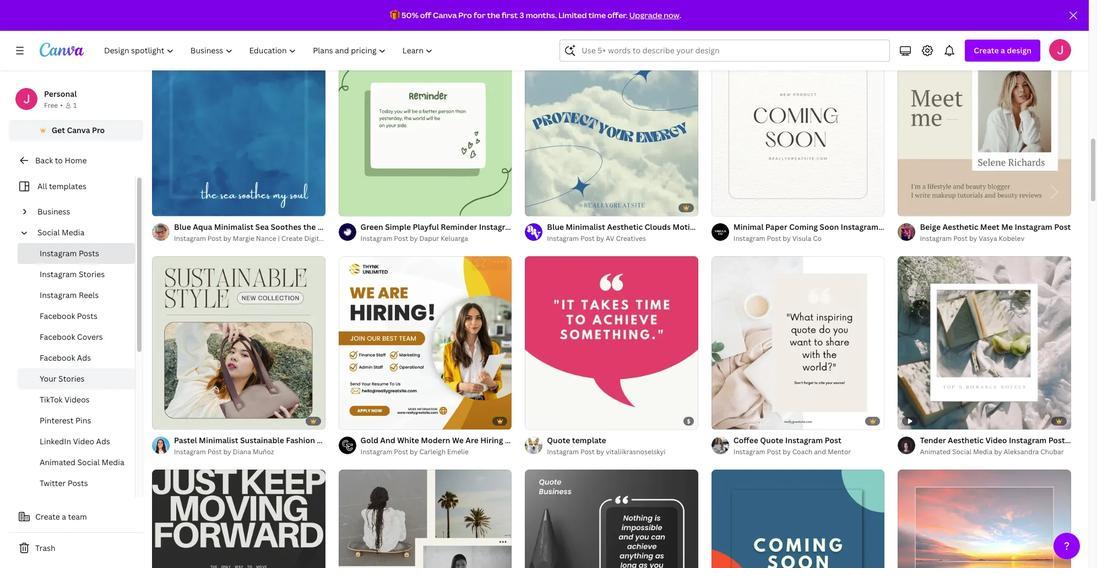 Task type: vqa. For each thing, say whether or not it's contained in the screenshot.
middle Create
yes



Task type: describe. For each thing, give the bounding box(es) containing it.
quote template image
[[525, 257, 698, 430]]

stories for instagram stories
[[79, 269, 105, 280]]

linkedin
[[40, 437, 71, 447]]

quote inside blue aqua minimalist sea soothes the soul quote instagram post instagram post by margie nance | create digital designs
[[336, 222, 359, 232]]

james peterson image
[[1049, 39, 1071, 61]]

template
[[572, 435, 606, 446]]

dapur
[[419, 234, 439, 243]]

co
[[813, 234, 822, 243]]

0 horizontal spatial ads
[[77, 353, 91, 363]]

merry
[[633, 9, 656, 19]]

0 horizontal spatial media
[[62, 227, 84, 238]]

facebook posts link
[[18, 306, 135, 327]]

diana
[[233, 448, 251, 457]]

quote business instagram post image
[[525, 470, 698, 569]]

pink
[[588, 9, 604, 19]]

instagram post by anna creator link
[[361, 20, 512, 31]]

beige
[[920, 222, 941, 232]]

soul
[[318, 222, 334, 232]]

creatives
[[616, 234, 646, 243]]

pastel minimalist sustainable fashion brand promo carousel instagram post instagram post by diana muñoz
[[174, 435, 459, 457]]

white inside gold and white modern we are hiring instagram post instagram post by carleigh emelie
[[397, 435, 419, 446]]

clouds
[[645, 222, 671, 232]]

nance
[[256, 234, 276, 243]]

50%
[[401, 10, 419, 20]]

animated inside animated social media "link"
[[40, 458, 75, 468]]

0 vertical spatial soon
[[321, 8, 340, 19]]

your stories link
[[18, 369, 135, 390]]

instagram reels
[[40, 290, 99, 301]]

facebook ads link
[[18, 348, 135, 369]]

off
[[420, 10, 431, 20]]

trash
[[35, 544, 55, 554]]

creator
[[437, 21, 461, 30]]

instagram post by dapur keluarga link
[[361, 233, 512, 245]]

posts for twitter posts
[[68, 479, 88, 489]]

instagram stories
[[40, 269, 105, 280]]

blue minimalist aesthetic clouds motivational quote instagram post link
[[547, 221, 803, 234]]

0 vertical spatial pro
[[458, 10, 472, 20]]

templates
[[49, 181, 86, 192]]

coffee
[[733, 435, 758, 446]]

posts for instagram posts
[[79, 248, 99, 259]]

post inside quote template instagram post by vitaliikrasnoselskyi
[[580, 448, 595, 457]]

blue aqua minimalist sea soothes the soul quote instagram post instagram post by margie nance | create digital designs
[[174, 222, 417, 243]]

0 horizontal spatial white
[[196, 8, 218, 19]]

nt.studio
[[606, 21, 635, 30]]

kobelev
[[999, 234, 1024, 243]]

by inside camera phone ui mockup beauty model instagram post instagram post by anna creator
[[410, 21, 418, 30]]

emelie
[[447, 448, 469, 457]]

anna
[[419, 21, 436, 30]]

pastel minimalist sustainable fashion brand promo carousel instagram post image
[[152, 257, 325, 430]]

linkedin video ads
[[40, 437, 110, 447]]

quote inside "blue minimalist aesthetic clouds motivational quote instagram post instagram post by av creatives"
[[722, 222, 745, 232]]

3
[[520, 10, 524, 20]]

aesthetic for beige
[[943, 222, 978, 232]]

all templates
[[37, 181, 86, 192]]

reminder
[[441, 222, 477, 232]]

visula
[[792, 234, 811, 243]]

chubar
[[1040, 448, 1064, 457]]

get
[[52, 125, 65, 135]]

coming inside minimal paper coming soon instagram post instagram post by visula co
[[789, 222, 818, 232]]

instagram post by nt.studio link
[[547, 20, 698, 31]]

margie
[[233, 234, 254, 243]]

beige aesthetic meet me instagram post instagram post by vasya kobelev
[[920, 222, 1071, 243]]

animated inside tender aesthetic video instagram post with boo animated social media by aleksandra chubar
[[920, 448, 951, 457]]

by inside coffee quote instagram post instagram post by coach and mentor
[[783, 448, 791, 457]]

minimal paper coming soon instagram post image
[[711, 43, 885, 216]]

a for team
[[62, 512, 66, 523]]

the inside blue aqua minimalist sea soothes the soul quote instagram post instagram post by margie nance | create digital designs
[[303, 222, 316, 232]]

to
[[55, 155, 63, 166]]

business link
[[33, 202, 128, 222]]

video inside linkedin video ads link
[[73, 437, 94, 447]]

instagram post by diana muñoz link
[[174, 447, 325, 458]]

for
[[474, 10, 486, 20]]

trash link
[[9, 538, 143, 560]]

$
[[687, 418, 691, 426]]

instagram posts
[[40, 248, 99, 259]]

instagram post by margie nance | create digital designs link
[[174, 233, 351, 245]]

posts for facebook posts
[[77, 311, 97, 322]]

pins
[[75, 416, 91, 426]]

by inside the pastel minimalist sustainable fashion brand promo carousel instagram post instagram post by diana muñoz
[[223, 448, 231, 457]]

minimalist for blue minimalist aesthetic clouds motivational quote instagram post
[[566, 222, 605, 232]]

1 vertical spatial ads
[[96, 437, 110, 447]]

sea
[[255, 222, 269, 232]]

top level navigation element
[[97, 40, 442, 62]]

aesthetic inside "blue minimalist aesthetic clouds motivational quote instagram post instagram post by av creatives"
[[607, 222, 643, 232]]

get canva pro button
[[9, 120, 143, 141]]

brand
[[317, 435, 340, 446]]

by inside tender aesthetic video instagram post with boo animated social media by aleksandra chubar
[[994, 448, 1002, 457]]

quote template link
[[547, 435, 666, 447]]

Search search field
[[582, 40, 883, 61]]

gold
[[361, 435, 378, 446]]

•
[[60, 101, 63, 110]]

by inside gold and white modern we are hiring instagram post instagram post by carleigh emelie
[[410, 448, 418, 457]]

black white minimal animated coming soon instagram post
[[174, 8, 398, 19]]

all
[[37, 181, 47, 192]]

first
[[502, 10, 518, 20]]

limited
[[558, 10, 587, 20]]

twitter posts link
[[18, 474, 135, 495]]

create inside blue aqua minimalist sea soothes the soul quote instagram post instagram post by margie nance | create digital designs
[[281, 234, 303, 243]]

1 of 4
[[160, 417, 178, 425]]

twitter
[[40, 479, 66, 489]]

soon inside minimal paper coming soon instagram post instagram post by visula co
[[820, 222, 839, 232]]

ui
[[417, 8, 425, 19]]

🎁
[[390, 10, 400, 20]]

offer.
[[607, 10, 628, 20]]

1 horizontal spatial canva
[[433, 10, 457, 20]]

white inside white and pink simple merry christmas instagram post instagram post by nt.studio
[[547, 9, 569, 19]]

simple typography motivational quote instagram post image
[[152, 470, 325, 569]]

boo
[[1085, 435, 1097, 446]]

and for gold
[[380, 435, 395, 446]]

a for design
[[1001, 45, 1005, 56]]

coach
[[792, 448, 812, 457]]

motivational
[[673, 222, 720, 232]]

black
[[174, 8, 194, 19]]

blue minimalist aesthetic clouds motivational quote instagram post image
[[525, 43, 698, 216]]

now
[[664, 10, 679, 20]]

instagram post by carleigh emelie link
[[361, 447, 512, 458]]

your stories
[[40, 374, 85, 384]]

coffee quote instagram post image
[[711, 257, 885, 430]]

linkedin video ads link
[[18, 432, 135, 453]]

by inside "blue minimalist aesthetic clouds motivational quote instagram post instagram post by av creatives"
[[596, 234, 604, 243]]

0 vertical spatial minimal
[[220, 8, 250, 19]]

facebook covers
[[40, 332, 103, 343]]

camera
[[361, 8, 389, 19]]

social inside "link"
[[77, 458, 100, 468]]

0 horizontal spatial coming
[[290, 8, 319, 19]]

minimal paper coming soon instagram post instagram post by visula co
[[733, 222, 897, 243]]

mockup
[[427, 8, 457, 19]]



Task type: locate. For each thing, give the bounding box(es) containing it.
by left margie
[[223, 234, 231, 243]]

facebook down instagram reels
[[40, 311, 75, 322]]

facebook posts
[[40, 311, 97, 322]]

1 horizontal spatial coming
[[789, 222, 818, 232]]

pro up back to home link
[[92, 125, 105, 135]]

facebook covers link
[[18, 327, 135, 348]]

tender
[[920, 435, 946, 446]]

meet
[[980, 222, 999, 232]]

canva up creator
[[433, 10, 457, 20]]

quote inside quote template instagram post by vitaliikrasnoselskyi
[[547, 435, 570, 446]]

a inside dropdown button
[[1001, 45, 1005, 56]]

social down tender aesthetic video instagram post with boo link
[[952, 448, 971, 457]]

canva inside button
[[67, 125, 90, 135]]

video down pins
[[73, 437, 94, 447]]

quote up instagram post by coach and mentor link
[[760, 435, 783, 446]]

0 vertical spatial the
[[487, 10, 500, 20]]

white right black
[[196, 8, 218, 19]]

aesthetic inside beige aesthetic meet me instagram post instagram post by vasya kobelev
[[943, 222, 978, 232]]

0 vertical spatial simple
[[606, 9, 631, 19]]

facebook for facebook ads
[[40, 353, 75, 363]]

the right for
[[487, 10, 500, 20]]

1 horizontal spatial the
[[487, 10, 500, 20]]

me
[[1001, 222, 1013, 232]]

minimalist up diana
[[199, 435, 238, 446]]

designs
[[326, 234, 351, 243]]

1 horizontal spatial social
[[77, 458, 100, 468]]

post inside tender aesthetic video instagram post with boo animated social media by aleksandra chubar
[[1048, 435, 1065, 446]]

0 horizontal spatial pro
[[92, 125, 105, 135]]

a inside button
[[62, 512, 66, 523]]

back
[[35, 155, 53, 166]]

0 vertical spatial 1
[[73, 101, 77, 110]]

coming up visula
[[789, 222, 818, 232]]

simple inside white and pink simple merry christmas instagram post instagram post by nt.studio
[[606, 9, 631, 19]]

0 vertical spatial facebook
[[40, 311, 75, 322]]

keluarga
[[441, 234, 468, 243]]

christmas
[[658, 9, 696, 19]]

2 facebook from the top
[[40, 332, 75, 343]]

1 left of
[[160, 417, 163, 425]]

1 vertical spatial posts
[[77, 311, 97, 322]]

minimalist inside the pastel minimalist sustainable fashion brand promo carousel instagram post instagram post by diana muñoz
[[199, 435, 238, 446]]

av
[[606, 234, 614, 243]]

blue aqua minimalist sea soothes the soul quote instagram post image
[[152, 43, 325, 216]]

coming
[[290, 8, 319, 19], [789, 222, 818, 232]]

and inside white and pink simple merry christmas instagram post instagram post by nt.studio
[[571, 9, 586, 19]]

by left vasya at the right top
[[969, 234, 977, 243]]

1 vertical spatial facebook
[[40, 332, 75, 343]]

0 vertical spatial ads
[[77, 353, 91, 363]]

and inside gold and white modern we are hiring instagram post instagram post by carleigh emelie
[[380, 435, 395, 446]]

quote inside coffee quote instagram post instagram post by coach and mentor
[[760, 435, 783, 446]]

covers
[[77, 332, 103, 343]]

time
[[588, 10, 606, 20]]

social
[[37, 227, 60, 238], [952, 448, 971, 457], [77, 458, 100, 468]]

instagram
[[342, 8, 379, 19], [513, 8, 551, 19], [698, 9, 735, 19], [361, 21, 392, 30], [547, 21, 579, 30], [361, 222, 399, 232], [479, 222, 517, 232], [841, 222, 878, 232], [747, 222, 785, 232], [1015, 222, 1052, 232], [174, 234, 206, 243], [361, 234, 392, 243], [733, 234, 765, 243], [547, 234, 579, 243], [920, 234, 952, 243], [40, 248, 77, 259], [40, 269, 77, 280], [40, 290, 77, 301], [403, 435, 441, 446], [505, 435, 543, 446], [785, 435, 823, 446], [1009, 435, 1047, 446], [174, 448, 206, 457], [361, 448, 392, 457], [733, 448, 765, 457], [547, 448, 579, 457]]

by inside white and pink simple merry christmas instagram post instagram post by nt.studio
[[596, 21, 604, 30]]

animated down linkedin
[[40, 458, 75, 468]]

coffee quote instagram post instagram post by coach and mentor
[[733, 435, 851, 457]]

0 horizontal spatial canva
[[67, 125, 90, 135]]

1 vertical spatial soon
[[820, 222, 839, 232]]

ads down the covers at the bottom
[[77, 353, 91, 363]]

a
[[1001, 45, 1005, 56], [62, 512, 66, 523]]

2 vertical spatial create
[[35, 512, 60, 523]]

1 vertical spatial a
[[62, 512, 66, 523]]

1 horizontal spatial pro
[[458, 10, 472, 20]]

1 vertical spatial coming
[[789, 222, 818, 232]]

aesthetic inside tender aesthetic video instagram post with boo animated social media by aleksandra chubar
[[948, 435, 984, 446]]

1 horizontal spatial create
[[281, 234, 303, 243]]

pro left for
[[458, 10, 472, 20]]

by down tender aesthetic video instagram post with boo link
[[994, 448, 1002, 457]]

0 horizontal spatial simple
[[385, 222, 411, 232]]

tiktok videos link
[[18, 390, 135, 411]]

instagram inside tender aesthetic video instagram post with boo animated social media by aleksandra chubar
[[1009, 435, 1047, 446]]

soon up co
[[820, 222, 839, 232]]

simple right green
[[385, 222, 411, 232]]

by down coffee quote instagram post link
[[783, 448, 791, 457]]

1 horizontal spatial a
[[1001, 45, 1005, 56]]

create inside dropdown button
[[974, 45, 999, 56]]

by inside minimal paper coming soon instagram post instagram post by visula co
[[783, 234, 791, 243]]

blue for blue minimalist aesthetic clouds motivational quote instagram post
[[547, 222, 564, 232]]

facebook for facebook covers
[[40, 332, 75, 343]]

by left av
[[596, 234, 604, 243]]

beauty
[[459, 8, 486, 19]]

free
[[44, 101, 58, 110]]

1 vertical spatial and
[[380, 435, 395, 446]]

posts down animated social media "link"
[[68, 479, 88, 489]]

0 vertical spatial a
[[1001, 45, 1005, 56]]

minimalist inside blue aqua minimalist sea soothes the soul quote instagram post instagram post by margie nance | create digital designs
[[214, 222, 253, 232]]

digital
[[304, 234, 325, 243]]

posts down social media link
[[79, 248, 99, 259]]

minimalist inside "blue minimalist aesthetic clouds motivational quote instagram post instagram post by av creatives"
[[566, 222, 605, 232]]

2 vertical spatial facebook
[[40, 353, 75, 363]]

your
[[40, 374, 57, 384]]

1 vertical spatial pro
[[92, 125, 105, 135]]

and for white
[[571, 9, 586, 19]]

vasya
[[979, 234, 997, 243]]

beige aesthetic meet me instagram post image
[[898, 43, 1071, 216]]

stories down facebook ads link
[[58, 374, 85, 384]]

soothes
[[271, 222, 301, 232]]

1 vertical spatial canva
[[67, 125, 90, 135]]

simple up nt.studio
[[606, 9, 631, 19]]

camera phone ui mockup beauty model instagram post instagram post by anna creator
[[361, 8, 569, 30]]

0 horizontal spatial 1
[[73, 101, 77, 110]]

aesthetic left meet
[[943, 222, 978, 232]]

1 vertical spatial 1
[[160, 417, 163, 425]]

1 of 4 link
[[152, 257, 325, 430]]

social down business
[[37, 227, 60, 238]]

instagram reels link
[[18, 285, 135, 306]]

quote up designs
[[336, 222, 359, 232]]

personal
[[44, 89, 77, 99]]

vitaliikrasnoselskyi
[[606, 448, 666, 457]]

0 vertical spatial and
[[571, 9, 586, 19]]

blue aqua minimalist sea soothes the soul quote instagram post link
[[174, 221, 417, 233]]

simple inside green simple playful reminder instagram post instagram post by dapur keluarga
[[385, 222, 411, 232]]

facebook for facebook posts
[[40, 311, 75, 322]]

media down linkedin video ads link
[[102, 458, 124, 468]]

camera phone ui mockup beauty model instagram post link
[[361, 8, 569, 20]]

aleksandra
[[1004, 448, 1039, 457]]

minimal left paper
[[733, 222, 764, 232]]

upgrade now button
[[629, 10, 679, 20]]

1 for 1
[[73, 101, 77, 110]]

1 horizontal spatial 1
[[160, 417, 163, 425]]

pastel minimalist sustainable fashion brand promo carousel instagram post link
[[174, 435, 459, 447]]

facebook
[[40, 311, 75, 322], [40, 332, 75, 343], [40, 353, 75, 363]]

1 horizontal spatial white
[[397, 435, 419, 446]]

instagram post by visula co link
[[733, 233, 885, 245]]

coming up top level navigation element
[[290, 8, 319, 19]]

stories up "reels"
[[79, 269, 105, 280]]

white right 3
[[547, 9, 569, 19]]

create for create a team
[[35, 512, 60, 523]]

1 horizontal spatial animated
[[252, 8, 288, 19]]

all templates link
[[15, 176, 128, 197]]

0 horizontal spatial video
[[73, 437, 94, 447]]

a left team
[[62, 512, 66, 523]]

1 horizontal spatial blue
[[547, 222, 564, 232]]

0 vertical spatial posts
[[79, 248, 99, 259]]

animated up top level navigation element
[[252, 8, 288, 19]]

pro inside button
[[92, 125, 105, 135]]

create left team
[[35, 512, 60, 523]]

gold and white modern we are hiring instagram post link
[[361, 435, 561, 447]]

0 vertical spatial social
[[37, 227, 60, 238]]

by down 50%
[[410, 21, 418, 30]]

video inside tender aesthetic video instagram post with boo animated social media by aleksandra chubar
[[985, 435, 1007, 446]]

by inside blue aqua minimalist sea soothes the soul quote instagram post instagram post by margie nance | create digital designs
[[223, 234, 231, 243]]

modern
[[421, 435, 450, 446]]

0 vertical spatial create
[[974, 45, 999, 56]]

pink blue powerful sunrise over the sea quote instagram post image
[[898, 470, 1071, 569]]

instagram stories link
[[18, 264, 135, 285]]

by inside beige aesthetic meet me instagram post instagram post by vasya kobelev
[[969, 234, 977, 243]]

1 vertical spatial the
[[303, 222, 316, 232]]

create inside button
[[35, 512, 60, 523]]

pastel
[[174, 435, 197, 446]]

back to home link
[[9, 150, 143, 172]]

create a design
[[974, 45, 1032, 56]]

ads
[[77, 353, 91, 363], [96, 437, 110, 447]]

and right gold
[[380, 435, 395, 446]]

by left visula
[[783, 234, 791, 243]]

0 horizontal spatial animated
[[40, 458, 75, 468]]

aesthetic for tender
[[948, 435, 984, 446]]

facebook up your stories
[[40, 353, 75, 363]]

green
[[361, 222, 383, 232]]

free •
[[44, 101, 63, 110]]

1 vertical spatial stories
[[58, 374, 85, 384]]

blue inside "blue minimalist aesthetic clouds motivational quote instagram post instagram post by av creatives"
[[547, 222, 564, 232]]

green simple playful reminder instagram post image
[[338, 43, 512, 216]]

by down time
[[596, 21, 604, 30]]

aesthetic up animated social media by aleksandra chubar link
[[948, 435, 984, 446]]

facebook up facebook ads
[[40, 332, 75, 343]]

social down linkedin video ads link
[[77, 458, 100, 468]]

and left pink
[[571, 9, 586, 19]]

0 horizontal spatial social
[[37, 227, 60, 238]]

2 horizontal spatial social
[[952, 448, 971, 457]]

hiring
[[480, 435, 503, 446]]

posts down "reels"
[[77, 311, 97, 322]]

0 horizontal spatial soon
[[321, 8, 340, 19]]

muñoz
[[253, 448, 274, 457]]

2 vertical spatial posts
[[68, 479, 88, 489]]

1 horizontal spatial and
[[571, 9, 586, 19]]

by inside green simple playful reminder instagram post instagram post by dapur keluarga
[[410, 234, 418, 243]]

0 horizontal spatial and
[[380, 435, 395, 446]]

1 horizontal spatial ads
[[96, 437, 110, 447]]

by left diana
[[223, 448, 231, 457]]

blue for blue aqua minimalist sea soothes the soul quote instagram post
[[174, 222, 191, 232]]

ads up animated social media
[[96, 437, 110, 447]]

3 facebook from the top
[[40, 353, 75, 363]]

beige minimalist aesthetic moodboard photo collage instagram post image
[[338, 470, 512, 569]]

soon left camera
[[321, 8, 340, 19]]

2 horizontal spatial create
[[974, 45, 999, 56]]

1 vertical spatial social
[[952, 448, 971, 457]]

0 vertical spatial media
[[62, 227, 84, 238]]

🎁 50% off canva pro for the first 3 months. limited time offer. upgrade now .
[[390, 10, 681, 20]]

1 vertical spatial animated
[[920, 448, 951, 457]]

carousel
[[368, 435, 401, 446]]

minimal inside minimal paper coming soon instagram post instagram post by visula co
[[733, 222, 764, 232]]

by left dapur
[[410, 234, 418, 243]]

with
[[1067, 435, 1083, 446]]

phone
[[391, 8, 415, 19]]

stories
[[79, 269, 105, 280], [58, 374, 85, 384]]

1 horizontal spatial media
[[102, 458, 124, 468]]

sustainable
[[240, 435, 284, 446]]

media down tender aesthetic video instagram post with boo link
[[973, 448, 993, 457]]

create for create a design
[[974, 45, 999, 56]]

media up instagram posts
[[62, 227, 84, 238]]

tender aesthetic video instagram post with boo animated social media by aleksandra chubar
[[920, 435, 1097, 457]]

0 vertical spatial animated
[[252, 8, 288, 19]]

by inside quote template instagram post by vitaliikrasnoselskyi
[[596, 448, 604, 457]]

the up digital
[[303, 222, 316, 232]]

stories for your stories
[[58, 374, 85, 384]]

canva right get
[[67, 125, 90, 135]]

orange and blue modern geometric coming soon image
[[711, 470, 885, 569]]

twitter posts
[[40, 479, 88, 489]]

|
[[278, 234, 280, 243]]

media inside tender aesthetic video instagram post with boo animated social media by aleksandra chubar
[[973, 448, 993, 457]]

minimalist up "instagram post by av creatives" link
[[566, 222, 605, 232]]

1 right •
[[73, 101, 77, 110]]

create down blue aqua minimalist sea soothes the soul quote instagram post "link"
[[281, 234, 303, 243]]

are
[[466, 435, 478, 446]]

minimal up top level navigation element
[[220, 8, 250, 19]]

get canva pro
[[52, 125, 105, 135]]

media inside "link"
[[102, 458, 124, 468]]

gold and white modern we are hiring instagram post image
[[338, 257, 512, 430]]

create left design
[[974, 45, 999, 56]]

0 vertical spatial canva
[[433, 10, 457, 20]]

quote
[[336, 222, 359, 232], [722, 222, 745, 232], [760, 435, 783, 446], [547, 435, 570, 446]]

by left carleigh
[[410, 448, 418, 457]]

0 horizontal spatial the
[[303, 222, 316, 232]]

mentor
[[828, 448, 851, 457]]

1 vertical spatial minimal
[[733, 222, 764, 232]]

0 horizontal spatial create
[[35, 512, 60, 523]]

minimalist for pastel minimalist sustainable fashion brand promo carousel instagram post
[[199, 435, 238, 446]]

team
[[68, 512, 87, 523]]

social inside tender aesthetic video instagram post with boo animated social media by aleksandra chubar
[[952, 448, 971, 457]]

minimalist up margie
[[214, 222, 253, 232]]

playful
[[413, 222, 439, 232]]

2 horizontal spatial media
[[973, 448, 993, 457]]

reels
[[79, 290, 99, 301]]

fashion
[[286, 435, 315, 446]]

2 vertical spatial animated
[[40, 458, 75, 468]]

white left modern at the bottom of page
[[397, 435, 419, 446]]

1 horizontal spatial minimal
[[733, 222, 764, 232]]

soon
[[321, 8, 340, 19], [820, 222, 839, 232]]

quote right motivational
[[722, 222, 745, 232]]

quote left template
[[547, 435, 570, 446]]

2 horizontal spatial white
[[547, 9, 569, 19]]

instagram post by coach and mentor link
[[733, 447, 851, 458]]

1 for 1 of 4
[[160, 417, 163, 425]]

2 vertical spatial social
[[77, 458, 100, 468]]

instagram post by av creatives link
[[547, 234, 698, 245]]

create a team button
[[9, 507, 143, 529]]

1 horizontal spatial video
[[985, 435, 1007, 446]]

0 vertical spatial coming
[[290, 8, 319, 19]]

0 horizontal spatial minimal
[[220, 8, 250, 19]]

green simple playful reminder instagram post instagram post by dapur keluarga
[[361, 222, 535, 243]]

1 vertical spatial media
[[973, 448, 993, 457]]

blue inside blue aqua minimalist sea soothes the soul quote instagram post instagram post by margie nance | create digital designs
[[174, 222, 191, 232]]

tiktok
[[40, 395, 63, 405]]

1 horizontal spatial simple
[[606, 9, 631, 19]]

aesthetic up "instagram post by av creatives" link
[[607, 222, 643, 232]]

1 facebook from the top
[[40, 311, 75, 322]]

None search field
[[560, 40, 890, 62]]

media
[[62, 227, 84, 238], [973, 448, 993, 457], [102, 458, 124, 468]]

aesthetic
[[607, 222, 643, 232], [943, 222, 978, 232], [948, 435, 984, 446]]

2 horizontal spatial animated
[[920, 448, 951, 457]]

pinterest pins
[[40, 416, 91, 426]]

a left design
[[1001, 45, 1005, 56]]

video up animated social media by aleksandra chubar link
[[985, 435, 1007, 446]]

2 vertical spatial media
[[102, 458, 124, 468]]

animated down "tender"
[[920, 448, 951, 457]]

0 vertical spatial stories
[[79, 269, 105, 280]]

0 horizontal spatial a
[[62, 512, 66, 523]]

1 vertical spatial create
[[281, 234, 303, 243]]

1 vertical spatial simple
[[385, 222, 411, 232]]

1 horizontal spatial soon
[[820, 222, 839, 232]]

instagram inside quote template instagram post by vitaliikrasnoselskyi
[[547, 448, 579, 457]]

business
[[37, 207, 70, 217]]

gold and white modern we are hiring instagram post instagram post by carleigh emelie
[[361, 435, 561, 457]]

by down quote template link
[[596, 448, 604, 457]]

0 horizontal spatial blue
[[174, 222, 191, 232]]



